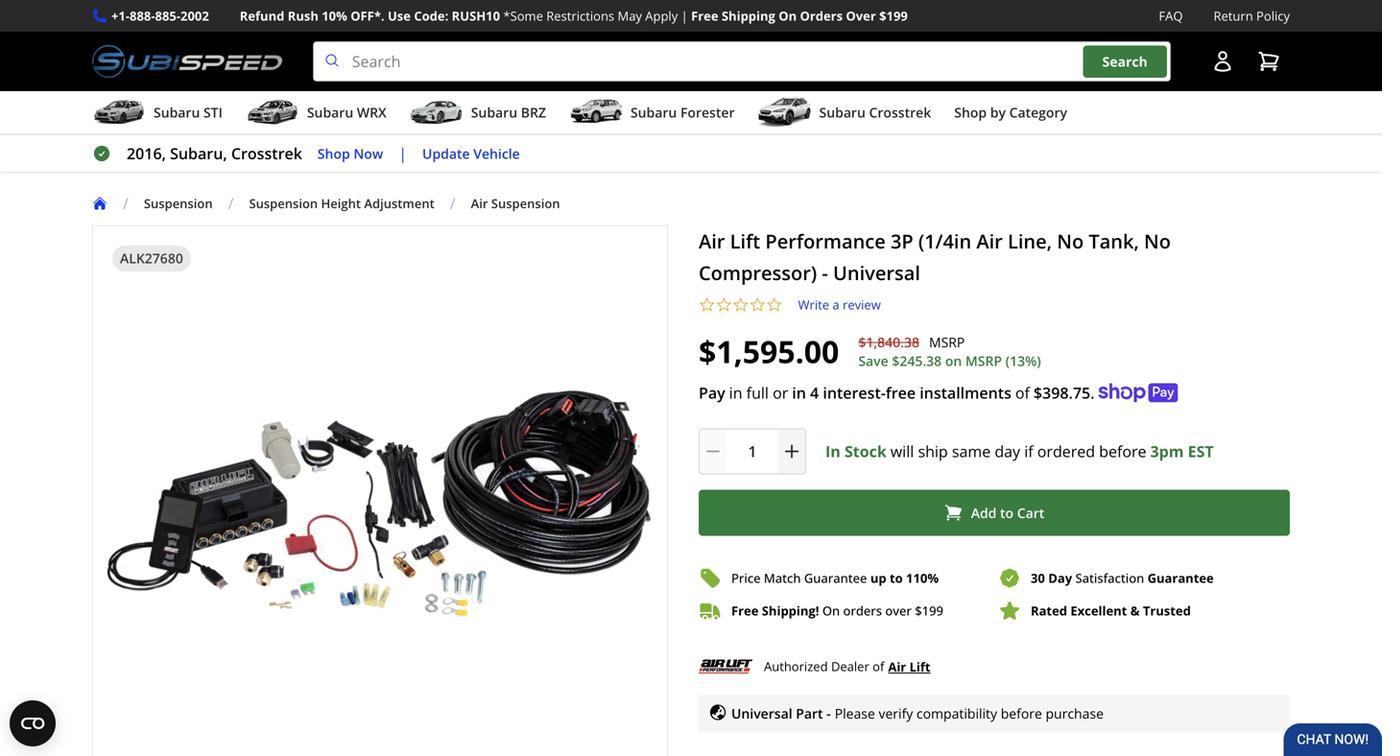 Task type: describe. For each thing, give the bounding box(es) containing it.
subaru for subaru forester
[[631, 103, 677, 122]]

apply
[[645, 7, 678, 24]]

&
[[1131, 602, 1140, 620]]

match
[[764, 570, 801, 587]]

alk27680 air lift performance 3p (1/4in air line, no tank, no compressor), image
[[93, 324, 667, 704]]

may
[[618, 7, 642, 24]]

subaru crosstrek
[[819, 103, 931, 122]]

universal inside air lift performance 3p (1/4in air line, no tank, no compressor) - universal
[[833, 260, 921, 286]]

home image
[[92, 196, 108, 211]]

subaru wrx button
[[246, 95, 387, 134]]

lift inside air lift performance 3p (1/4in air line, no tank, no compressor) - universal
[[730, 228, 761, 255]]

performance
[[766, 228, 886, 255]]

4 empty star image from the left
[[766, 297, 783, 314]]

1 horizontal spatial on
[[823, 602, 840, 620]]

2016,
[[127, 143, 166, 164]]

add
[[971, 504, 997, 522]]

2 empty star image from the left
[[732, 297, 749, 314]]

$398.75
[[1034, 383, 1091, 403]]

add to cart
[[971, 504, 1045, 522]]

1 vertical spatial -
[[827, 705, 831, 723]]

a
[[833, 296, 840, 314]]

1 guarantee from the left
[[804, 570, 867, 587]]

open widget image
[[10, 701, 56, 747]]

air up compressor)
[[699, 228, 725, 255]]

category
[[1010, 103, 1068, 122]]

write a review link
[[798, 296, 881, 314]]

2 guarantee from the left
[[1148, 570, 1214, 587]]

wrx
[[357, 103, 387, 122]]

code:
[[414, 7, 449, 24]]

write a review
[[798, 296, 881, 314]]

of inside authorized dealer of air lift
[[873, 658, 885, 675]]

sti
[[204, 103, 223, 122]]

a subaru crosstrek thumbnail image image
[[758, 98, 812, 127]]

1 vertical spatial free
[[732, 602, 759, 620]]

1 in from the left
[[729, 383, 743, 403]]

search input field
[[313, 41, 1171, 82]]

decrement image
[[704, 442, 723, 461]]

air suspension
[[471, 195, 560, 212]]

885-
[[155, 7, 180, 24]]

4
[[810, 383, 819, 403]]

return
[[1214, 7, 1253, 24]]

if
[[1025, 441, 1034, 462]]

msrp right on
[[966, 352, 1002, 370]]

3p
[[891, 228, 914, 255]]

rush
[[288, 7, 319, 24]]

authorized
[[764, 658, 828, 675]]

subaru for subaru wrx
[[307, 103, 353, 122]]

by
[[990, 103, 1006, 122]]

$1,840.38
[[859, 333, 920, 351]]

ordered
[[1038, 441, 1095, 462]]

$
[[915, 602, 922, 620]]

pay
[[699, 383, 725, 403]]

save
[[859, 352, 889, 370]]

air lift image
[[699, 653, 753, 680]]

1 vertical spatial crosstrek
[[231, 143, 302, 164]]

shop for shop now
[[318, 144, 350, 162]]

price match guarantee up to 110%
[[732, 570, 939, 587]]

/ for air suspension
[[450, 193, 456, 214]]

interest-
[[823, 383, 886, 403]]

in stock will ship same day if ordered before 3pm est
[[826, 441, 1214, 462]]

0 horizontal spatial universal
[[732, 705, 793, 723]]

air lift performance 3p (1/4in air line, no tank, no compressor) - universal
[[699, 228, 1171, 286]]

/ for suspension height adjustment
[[228, 193, 234, 214]]

air down update vehicle button
[[471, 195, 488, 212]]

0 horizontal spatial on
[[779, 7, 797, 24]]

1 vertical spatial before
[[1001, 705, 1042, 723]]

1 horizontal spatial |
[[681, 7, 688, 24]]

2 no from the left
[[1144, 228, 1171, 255]]

review
[[843, 296, 881, 314]]

.
[[1091, 383, 1095, 403]]

day
[[1049, 570, 1072, 587]]

1 vertical spatial to
[[890, 570, 903, 587]]

subaru,
[[170, 143, 227, 164]]

199
[[922, 602, 944, 620]]

update vehicle button
[[422, 143, 520, 165]]

a subaru forester thumbnail image image
[[569, 98, 623, 127]]

use
[[388, 7, 411, 24]]

a subaru brz thumbnail image image
[[410, 98, 463, 127]]

crosstrek inside dropdown button
[[869, 103, 931, 122]]

empty star image
[[716, 297, 732, 314]]

dealer
[[831, 658, 870, 675]]

in
[[826, 441, 841, 462]]

a subaru sti thumbnail image image
[[92, 98, 146, 127]]

compressor)
[[699, 260, 817, 286]]

$245.38
[[892, 352, 942, 370]]

subaru sti
[[154, 103, 223, 122]]

2016, subaru, crosstrek
[[127, 143, 302, 164]]

on
[[945, 352, 962, 370]]

please
[[835, 705, 875, 723]]

free shipping! on orders over $ 199
[[732, 602, 944, 620]]

subaru sti button
[[92, 95, 223, 134]]

restrictions
[[546, 7, 615, 24]]

+1-888-885-2002 link
[[111, 6, 209, 26]]

line,
[[1008, 228, 1052, 255]]

shop for shop by category
[[954, 103, 987, 122]]

est
[[1188, 441, 1214, 462]]

shop now link
[[318, 143, 383, 165]]

refund rush 10% off*. use code: rush10 *some restrictions may apply | free shipping on orders over $199
[[240, 7, 908, 24]]

- inside air lift performance 3p (1/4in air line, no tank, no compressor) - universal
[[822, 260, 828, 286]]



Task type: vqa. For each thing, say whether or not it's contained in the screenshot.
Shop Deals link
no



Task type: locate. For each thing, give the bounding box(es) containing it.
1 horizontal spatial before
[[1099, 441, 1147, 462]]

subispeed logo image
[[92, 41, 282, 82]]

- right part
[[827, 705, 831, 723]]

None number field
[[699, 429, 806, 475]]

compatibility
[[917, 705, 997, 723]]

shipping!
[[762, 602, 819, 620]]

0 vertical spatial before
[[1099, 441, 1147, 462]]

rush10
[[452, 7, 500, 24]]

1 vertical spatial universal
[[732, 705, 793, 723]]

shop left by
[[954, 103, 987, 122]]

0 horizontal spatial to
[[890, 570, 903, 587]]

shop now
[[318, 144, 383, 162]]

$199
[[879, 7, 908, 24]]

suspension height adjustment link
[[249, 195, 450, 212], [249, 195, 435, 212]]

guarantee up free shipping! on orders over $ 199
[[804, 570, 867, 587]]

update vehicle
[[422, 144, 520, 162]]

subaru for subaru brz
[[471, 103, 518, 122]]

10%
[[322, 7, 347, 24]]

air lift link
[[888, 656, 931, 677]]

$1,595.00
[[699, 331, 839, 373]]

3 / from the left
[[450, 193, 456, 214]]

1 vertical spatial |
[[399, 143, 407, 164]]

0 horizontal spatial of
[[873, 658, 885, 675]]

air left line,
[[977, 228, 1003, 255]]

faq
[[1159, 7, 1183, 24]]

on
[[779, 7, 797, 24], [823, 602, 840, 620]]

(1/4in
[[919, 228, 972, 255]]

satisfaction
[[1076, 570, 1145, 587]]

2 horizontal spatial suspension
[[491, 195, 560, 212]]

tank,
[[1089, 228, 1139, 255]]

before left purchase
[[1001, 705, 1042, 723]]

suspension down the "subaru,"
[[144, 195, 213, 212]]

5 subaru from the left
[[819, 103, 866, 122]]

alk27680
[[120, 249, 183, 267]]

3 empty star image from the left
[[749, 297, 766, 314]]

universal part - please verify compatibility before purchase
[[732, 705, 1104, 723]]

1 horizontal spatial guarantee
[[1148, 570, 1214, 587]]

refund
[[240, 7, 285, 24]]

vehicle
[[473, 144, 520, 162]]

1 horizontal spatial to
[[1000, 504, 1014, 522]]

subaru inside "dropdown button"
[[471, 103, 518, 122]]

0 horizontal spatial |
[[399, 143, 407, 164]]

0 vertical spatial |
[[681, 7, 688, 24]]

/ right home image
[[123, 193, 129, 214]]

1 horizontal spatial universal
[[833, 260, 921, 286]]

free down price
[[732, 602, 759, 620]]

1 horizontal spatial crosstrek
[[869, 103, 931, 122]]

button image
[[1212, 50, 1235, 73]]

policy
[[1257, 7, 1290, 24]]

(13%)
[[1006, 352, 1041, 370]]

1 vertical spatial lift
[[910, 658, 931, 676]]

0 vertical spatial on
[[779, 7, 797, 24]]

return policy
[[1214, 7, 1290, 24]]

suspension for suspension
[[144, 195, 213, 212]]

in left full
[[729, 383, 743, 403]]

empty star image
[[699, 297, 716, 314], [732, 297, 749, 314], [749, 297, 766, 314], [766, 297, 783, 314]]

2 in from the left
[[792, 383, 806, 403]]

1 vertical spatial of
[[873, 658, 885, 675]]

guarantee up trusted
[[1148, 570, 1214, 587]]

2 horizontal spatial /
[[450, 193, 456, 214]]

subaru right a subaru crosstrek thumbnail image
[[819, 103, 866, 122]]

/ for suspension
[[123, 193, 129, 214]]

888-
[[130, 7, 155, 24]]

$1,840.38 msrp save $245.38 on msrp (13%)
[[859, 333, 1041, 370]]

add to cart button
[[699, 490, 1290, 536]]

ship
[[918, 441, 948, 462]]

110%
[[906, 570, 939, 587]]

shop left now
[[318, 144, 350, 162]]

subaru forester button
[[569, 95, 735, 134]]

stock
[[845, 441, 887, 462]]

orders
[[843, 602, 882, 620]]

will
[[891, 441, 914, 462]]

- down performance at top
[[822, 260, 828, 286]]

up
[[871, 570, 887, 587]]

air inside authorized dealer of air lift
[[888, 658, 906, 676]]

0 horizontal spatial in
[[729, 383, 743, 403]]

of
[[1016, 383, 1030, 403], [873, 658, 885, 675]]

3 suspension from the left
[[491, 195, 560, 212]]

before left the 3pm
[[1099, 441, 1147, 462]]

subaru left brz
[[471, 103, 518, 122]]

rated
[[1031, 602, 1068, 620]]

air
[[471, 195, 488, 212], [699, 228, 725, 255], [977, 228, 1003, 255], [888, 658, 906, 676]]

0 horizontal spatial suspension
[[144, 195, 213, 212]]

faq link
[[1159, 6, 1183, 26]]

rated excellent & trusted
[[1031, 602, 1191, 620]]

/ down 2016, subaru, crosstrek
[[228, 193, 234, 214]]

brz
[[521, 103, 546, 122]]

universal up review
[[833, 260, 921, 286]]

no right tank,
[[1144, 228, 1171, 255]]

+1-888-885-2002
[[111, 7, 209, 24]]

return policy link
[[1214, 6, 1290, 26]]

to right add
[[1000, 504, 1014, 522]]

height
[[321, 195, 361, 212]]

0 vertical spatial -
[[822, 260, 828, 286]]

| right now
[[399, 143, 407, 164]]

suspension down 'vehicle'
[[491, 195, 560, 212]]

1 no from the left
[[1057, 228, 1084, 255]]

suspension left height
[[249, 195, 318, 212]]

suspension for suspension height adjustment
[[249, 195, 318, 212]]

| right apply
[[681, 7, 688, 24]]

1 vertical spatial shop
[[318, 144, 350, 162]]

0 horizontal spatial before
[[1001, 705, 1042, 723]]

over
[[885, 602, 912, 620]]

0 horizontal spatial no
[[1057, 228, 1084, 255]]

2 / from the left
[[228, 193, 234, 214]]

in left 4
[[792, 383, 806, 403]]

4 subaru from the left
[[631, 103, 677, 122]]

free right apply
[[691, 7, 719, 24]]

shipping
[[722, 7, 776, 24]]

0 horizontal spatial guarantee
[[804, 570, 867, 587]]

shop inside dropdown button
[[954, 103, 987, 122]]

pay in full or in 4 interest-free installments of $398.75 .
[[699, 383, 1095, 403]]

no right line,
[[1057, 228, 1084, 255]]

shop pay image
[[1099, 384, 1178, 403]]

3 subaru from the left
[[471, 103, 518, 122]]

0 horizontal spatial /
[[123, 193, 129, 214]]

0 vertical spatial free
[[691, 7, 719, 24]]

to right up
[[890, 570, 903, 587]]

lift inside authorized dealer of air lift
[[910, 658, 931, 676]]

air up the verify
[[888, 658, 906, 676]]

or
[[773, 383, 788, 403]]

1 vertical spatial on
[[823, 602, 840, 620]]

a subaru wrx thumbnail image image
[[246, 98, 299, 127]]

0 vertical spatial crosstrek
[[869, 103, 931, 122]]

of down (13%)
[[1016, 383, 1030, 403]]

subaru
[[154, 103, 200, 122], [307, 103, 353, 122], [471, 103, 518, 122], [631, 103, 677, 122], [819, 103, 866, 122]]

authorized dealer of air lift
[[764, 658, 931, 676]]

purchase
[[1046, 705, 1104, 723]]

excellent
[[1071, 602, 1127, 620]]

subaru crosstrek button
[[758, 95, 931, 134]]

subaru left wrx
[[307, 103, 353, 122]]

forester
[[681, 103, 735, 122]]

/ down update
[[450, 193, 456, 214]]

verify
[[879, 705, 913, 723]]

lift up universal part - please verify compatibility before purchase
[[910, 658, 931, 676]]

2 subaru from the left
[[307, 103, 353, 122]]

0 horizontal spatial lift
[[730, 228, 761, 255]]

write
[[798, 296, 829, 314]]

0 vertical spatial to
[[1000, 504, 1014, 522]]

30
[[1031, 570, 1045, 587]]

suspension height adjustment
[[249, 195, 435, 212]]

30 day satisfaction guarantee
[[1031, 570, 1214, 587]]

subaru inside dropdown button
[[154, 103, 200, 122]]

search
[[1103, 52, 1148, 70]]

1 horizontal spatial shop
[[954, 103, 987, 122]]

to inside button
[[1000, 504, 1014, 522]]

subaru for subaru crosstrek
[[819, 103, 866, 122]]

1 horizontal spatial lift
[[910, 658, 931, 676]]

subaru left forester
[[631, 103, 677, 122]]

1 horizontal spatial of
[[1016, 383, 1030, 403]]

msrp up on
[[929, 333, 965, 351]]

1 horizontal spatial free
[[732, 602, 759, 620]]

1 suspension from the left
[[144, 195, 213, 212]]

increment image
[[782, 442, 802, 461]]

0 horizontal spatial shop
[[318, 144, 350, 162]]

0 vertical spatial shop
[[954, 103, 987, 122]]

of right dealer
[[873, 658, 885, 675]]

cart
[[1017, 504, 1045, 522]]

subaru left sti
[[154, 103, 200, 122]]

1 horizontal spatial /
[[228, 193, 234, 214]]

subaru brz button
[[410, 95, 546, 134]]

search button
[[1083, 45, 1167, 78]]

+1-
[[111, 7, 130, 24]]

no
[[1057, 228, 1084, 255], [1144, 228, 1171, 255]]

0 vertical spatial universal
[[833, 260, 921, 286]]

1 horizontal spatial suspension
[[249, 195, 318, 212]]

/
[[123, 193, 129, 214], [228, 193, 234, 214], [450, 193, 456, 214]]

0 vertical spatial lift
[[730, 228, 761, 255]]

0 horizontal spatial free
[[691, 7, 719, 24]]

1 / from the left
[[123, 193, 129, 214]]

universal left part
[[732, 705, 793, 723]]

0 vertical spatial of
[[1016, 383, 1030, 403]]

-
[[822, 260, 828, 286], [827, 705, 831, 723]]

1 horizontal spatial no
[[1144, 228, 1171, 255]]

2 suspension from the left
[[249, 195, 318, 212]]

1 horizontal spatial in
[[792, 383, 806, 403]]

2002
[[180, 7, 209, 24]]

1 subaru from the left
[[154, 103, 200, 122]]

1 empty star image from the left
[[699, 297, 716, 314]]

to
[[1000, 504, 1014, 522], [890, 570, 903, 587]]

0 horizontal spatial crosstrek
[[231, 143, 302, 164]]

price
[[732, 570, 761, 587]]

shop by category
[[954, 103, 1068, 122]]

before
[[1099, 441, 1147, 462], [1001, 705, 1042, 723]]

shop by category button
[[954, 95, 1068, 134]]

subaru for subaru sti
[[154, 103, 200, 122]]

lift up compressor)
[[730, 228, 761, 255]]



